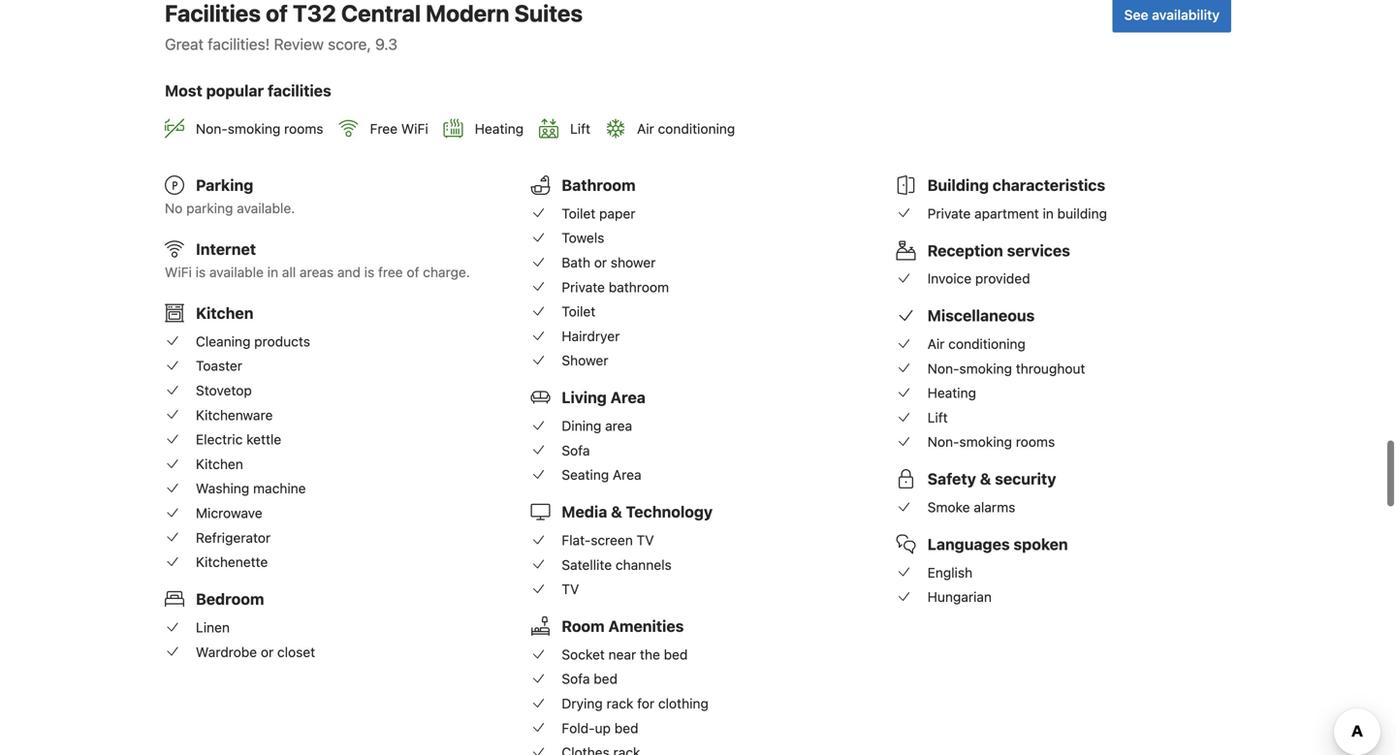 Task type: vqa. For each thing, say whether or not it's contained in the screenshot.


Task type: locate. For each thing, give the bounding box(es) containing it.
1 vertical spatial air conditioning
[[928, 336, 1026, 352]]

1 vertical spatial toilet
[[562, 304, 596, 320]]

smoking
[[228, 121, 281, 137], [959, 361, 1012, 377], [959, 434, 1012, 450]]

0 vertical spatial rooms
[[284, 121, 323, 137]]

areas
[[300, 264, 334, 280]]

bed up rack
[[594, 671, 618, 687]]

kitchen up "cleaning"
[[196, 304, 254, 322]]

sofa up drying
[[562, 671, 590, 687]]

area
[[611, 389, 646, 407], [613, 467, 642, 483]]

1 vertical spatial kitchen
[[196, 456, 243, 472]]

private
[[928, 205, 971, 221], [562, 279, 605, 295]]

1 vertical spatial bed
[[594, 671, 618, 687]]

charge.
[[423, 264, 470, 280]]

1 vertical spatial area
[[613, 467, 642, 483]]

1 vertical spatial lift
[[928, 410, 948, 426]]

0 horizontal spatial in
[[267, 264, 278, 280]]

1 horizontal spatial lift
[[928, 410, 948, 426]]

0 vertical spatial toilet
[[562, 205, 596, 221]]

is
[[196, 264, 206, 280], [364, 264, 375, 280]]

or for bath
[[594, 255, 607, 271]]

paper
[[599, 205, 636, 221]]

linen
[[196, 620, 230, 636]]

facilities
[[268, 82, 331, 100]]

0 horizontal spatial rooms
[[284, 121, 323, 137]]

1 sofa from the top
[[562, 443, 590, 459]]

non-smoking rooms up safety & security
[[928, 434, 1055, 450]]

0 horizontal spatial tv
[[562, 581, 579, 597]]

0 vertical spatial sofa
[[562, 443, 590, 459]]

1 horizontal spatial private
[[928, 205, 971, 221]]

1 horizontal spatial &
[[980, 470, 991, 488]]

1 vertical spatial or
[[261, 644, 274, 660]]

invoice provided
[[928, 271, 1030, 287]]

0 horizontal spatial air conditioning
[[637, 121, 735, 137]]

tv up channels
[[637, 532, 654, 548]]

0 vertical spatial kitchen
[[196, 304, 254, 322]]

services
[[1007, 241, 1070, 260]]

non-smoking rooms
[[196, 121, 323, 137], [928, 434, 1055, 450]]

bed right the at the left of page
[[664, 647, 688, 663]]

languages spoken
[[928, 535, 1068, 554]]

smoking down miscellaneous
[[959, 361, 1012, 377]]

is down internet
[[196, 264, 206, 280]]

1 horizontal spatial air conditioning
[[928, 336, 1026, 352]]

or
[[594, 255, 607, 271], [261, 644, 274, 660]]

0 vertical spatial bed
[[664, 647, 688, 663]]

heating for smoking
[[928, 385, 976, 401]]

2 vertical spatial bed
[[615, 720, 639, 736]]

0 vertical spatial lift
[[570, 121, 591, 137]]

fold-up bed
[[562, 720, 639, 736]]

0 vertical spatial area
[[611, 389, 646, 407]]

1 horizontal spatial wifi
[[401, 121, 428, 137]]

lift up safety on the right of the page
[[928, 410, 948, 426]]

towels
[[562, 230, 604, 246]]

1 horizontal spatial or
[[594, 255, 607, 271]]

area up area
[[611, 389, 646, 407]]

smoking up safety & security
[[959, 434, 1012, 450]]

smoking down most popular facilities
[[228, 121, 281, 137]]

rooms up the security
[[1016, 434, 1055, 450]]

private down building
[[928, 205, 971, 221]]

non- down popular
[[196, 121, 228, 137]]

socket near the bed
[[562, 647, 688, 663]]

or right bath
[[594, 255, 607, 271]]

channels
[[616, 557, 672, 573]]

clothing
[[658, 696, 709, 712]]

wardrobe or closet
[[196, 644, 315, 660]]

all
[[282, 264, 296, 280]]

1 horizontal spatial heating
[[928, 385, 976, 401]]

the
[[640, 647, 660, 663]]

0 vertical spatial conditioning
[[658, 121, 735, 137]]

kitchen
[[196, 304, 254, 322], [196, 456, 243, 472]]

0 vertical spatial or
[[594, 255, 607, 271]]

area for living area
[[611, 389, 646, 407]]

1 vertical spatial wifi
[[165, 264, 192, 280]]

no parking available.
[[165, 200, 295, 216]]

free
[[378, 264, 403, 280]]

lift up bathroom in the top left of the page
[[570, 121, 591, 137]]

0 vertical spatial heating
[[475, 121, 524, 137]]

bath or shower
[[562, 255, 656, 271]]

1 vertical spatial non-smoking rooms
[[928, 434, 1055, 450]]

1 horizontal spatial air
[[928, 336, 945, 352]]

0 horizontal spatial &
[[611, 503, 622, 521]]

kitchen down "electric"
[[196, 456, 243, 472]]

wifi is available in all areas and is free of charge.
[[165, 264, 470, 280]]

rooms down facilities
[[284, 121, 323, 137]]

spoken
[[1014, 535, 1068, 554]]

non- down miscellaneous
[[928, 361, 960, 377]]

0 horizontal spatial non-smoking rooms
[[196, 121, 323, 137]]

in down characteristics
[[1043, 205, 1054, 221]]

parking
[[196, 176, 253, 194]]

wifi
[[401, 121, 428, 137], [165, 264, 192, 280]]

media & technology
[[562, 503, 713, 521]]

& for media
[[611, 503, 622, 521]]

1 toilet from the top
[[562, 205, 596, 221]]

1 vertical spatial smoking
[[959, 361, 1012, 377]]

bath
[[562, 255, 591, 271]]

refrigerator
[[196, 530, 271, 546]]

toilet up towels
[[562, 205, 596, 221]]

1 vertical spatial &
[[611, 503, 622, 521]]

shower
[[611, 255, 656, 271]]

sofa for sofa
[[562, 443, 590, 459]]

2 vertical spatial non-
[[928, 434, 960, 450]]

bed right up
[[615, 720, 639, 736]]

2 vertical spatial smoking
[[959, 434, 1012, 450]]

for
[[637, 696, 655, 712]]

1 horizontal spatial conditioning
[[949, 336, 1026, 352]]

kettle
[[246, 432, 281, 448]]

1 horizontal spatial in
[[1043, 205, 1054, 221]]

air conditioning
[[637, 121, 735, 137], [928, 336, 1026, 352]]

0 horizontal spatial private
[[562, 279, 605, 295]]

1 vertical spatial heating
[[928, 385, 976, 401]]

toilet for toilet
[[562, 304, 596, 320]]

provided
[[975, 271, 1030, 287]]

dining
[[562, 418, 602, 434]]

non-smoking rooms down most popular facilities
[[196, 121, 323, 137]]

near
[[609, 647, 636, 663]]

& up alarms
[[980, 470, 991, 488]]

microwave
[[196, 505, 262, 521]]

non- up safety on the right of the page
[[928, 434, 960, 450]]

0 horizontal spatial is
[[196, 264, 206, 280]]

most
[[165, 82, 202, 100]]

0 vertical spatial air
[[637, 121, 654, 137]]

1 vertical spatial in
[[267, 264, 278, 280]]

0 vertical spatial &
[[980, 470, 991, 488]]

1 vertical spatial private
[[562, 279, 605, 295]]

electric
[[196, 432, 243, 448]]

0 vertical spatial in
[[1043, 205, 1054, 221]]

1 horizontal spatial rooms
[[1016, 434, 1055, 450]]

1 is from the left
[[196, 264, 206, 280]]

1 horizontal spatial tv
[[637, 532, 654, 548]]

bedroom
[[196, 590, 264, 609]]

1 vertical spatial rooms
[[1016, 434, 1055, 450]]

wifi right free
[[401, 121, 428, 137]]

0 horizontal spatial lift
[[570, 121, 591, 137]]

great
[[165, 35, 204, 54]]

tv down the satellite
[[562, 581, 579, 597]]

reception services
[[928, 241, 1070, 260]]

2 sofa from the top
[[562, 671, 590, 687]]

2 toilet from the top
[[562, 304, 596, 320]]

private for private apartment in building
[[928, 205, 971, 221]]

or left "closet"
[[261, 644, 274, 660]]

smoke
[[928, 499, 970, 515]]

cleaning
[[196, 333, 251, 349]]

sofa
[[562, 443, 590, 459], [562, 671, 590, 687]]

1 vertical spatial sofa
[[562, 671, 590, 687]]

in left 'all' on the top of page
[[267, 264, 278, 280]]

closet
[[277, 644, 315, 660]]

see availability button
[[1113, 0, 1232, 33]]

private down bath
[[562, 279, 605, 295]]

or for wardrobe
[[261, 644, 274, 660]]

2 kitchen from the top
[[196, 456, 243, 472]]

tv
[[637, 532, 654, 548], [562, 581, 579, 597]]

sofa down dining on the bottom of the page
[[562, 443, 590, 459]]

fold-
[[562, 720, 595, 736]]

0 vertical spatial private
[[928, 205, 971, 221]]

bed
[[664, 647, 688, 663], [594, 671, 618, 687], [615, 720, 639, 736]]

area up media & technology
[[613, 467, 642, 483]]

& for safety
[[980, 470, 991, 488]]

is right and
[[364, 264, 375, 280]]

1 kitchen from the top
[[196, 304, 254, 322]]

toaster
[[196, 358, 242, 374]]

toilet
[[562, 205, 596, 221], [562, 304, 596, 320]]

air
[[637, 121, 654, 137], [928, 336, 945, 352]]

heating for wifi
[[475, 121, 524, 137]]

0 horizontal spatial or
[[261, 644, 274, 660]]

toilet up 'hairdryer'
[[562, 304, 596, 320]]

rooms
[[284, 121, 323, 137], [1016, 434, 1055, 450]]

1 horizontal spatial is
[[364, 264, 375, 280]]

dining area
[[562, 418, 632, 434]]

0 horizontal spatial heating
[[475, 121, 524, 137]]

& up screen
[[611, 503, 622, 521]]

wifi left available
[[165, 264, 192, 280]]

0 vertical spatial non-smoking rooms
[[196, 121, 323, 137]]

free wifi
[[370, 121, 428, 137]]

1 vertical spatial air
[[928, 336, 945, 352]]



Task type: describe. For each thing, give the bounding box(es) containing it.
smoke alarms
[[928, 499, 1016, 515]]

score,
[[328, 35, 371, 54]]

cleaning products
[[196, 333, 310, 349]]

electric kettle
[[196, 432, 281, 448]]

0 vertical spatial wifi
[[401, 121, 428, 137]]

1 vertical spatial non-
[[928, 361, 960, 377]]

products
[[254, 333, 310, 349]]

drying
[[562, 696, 603, 712]]

most popular facilities
[[165, 82, 331, 100]]

security
[[995, 470, 1056, 488]]

see
[[1124, 7, 1149, 23]]

non-smoking throughout
[[928, 361, 1086, 377]]

stovetop
[[196, 383, 252, 399]]

0 vertical spatial smoking
[[228, 121, 281, 137]]

media
[[562, 503, 607, 521]]

kitchenware
[[196, 407, 273, 423]]

seating area
[[562, 467, 642, 483]]

popular
[[206, 82, 264, 100]]

washing machine
[[196, 481, 306, 497]]

characteristics
[[993, 176, 1106, 194]]

0 horizontal spatial air
[[637, 121, 654, 137]]

sofa bed
[[562, 671, 618, 687]]

toilet paper
[[562, 205, 636, 221]]

english
[[928, 565, 973, 581]]

1 horizontal spatial non-smoking rooms
[[928, 434, 1055, 450]]

no
[[165, 200, 183, 216]]

0 horizontal spatial wifi
[[165, 264, 192, 280]]

internet
[[196, 240, 256, 258]]

machine
[[253, 481, 306, 497]]

invoice
[[928, 271, 972, 287]]

rack
[[607, 696, 634, 712]]

0 vertical spatial tv
[[637, 532, 654, 548]]

room
[[562, 617, 605, 636]]

living area
[[562, 389, 646, 407]]

facilities!
[[208, 35, 270, 54]]

bathroom
[[609, 279, 669, 295]]

private bathroom
[[562, 279, 669, 295]]

lift for non-smoking rooms
[[928, 410, 948, 426]]

2 is from the left
[[364, 264, 375, 280]]

washing
[[196, 481, 249, 497]]

drying rack for clothing
[[562, 696, 709, 712]]

parking
[[186, 200, 233, 216]]

technology
[[626, 503, 713, 521]]

apartment
[[975, 205, 1039, 221]]

amenities
[[608, 617, 684, 636]]

satellite channels
[[562, 557, 672, 573]]

flat-
[[562, 532, 591, 548]]

wardrobe
[[196, 644, 257, 660]]

building
[[928, 176, 989, 194]]

0 vertical spatial air conditioning
[[637, 121, 735, 137]]

available
[[209, 264, 264, 280]]

safety
[[928, 470, 976, 488]]

area for seating area
[[613, 467, 642, 483]]

great facilities! review score, 9.3
[[165, 35, 398, 54]]

building
[[1058, 205, 1107, 221]]

available.
[[237, 200, 295, 216]]

0 horizontal spatial conditioning
[[658, 121, 735, 137]]

room amenities
[[562, 617, 684, 636]]

screen
[[591, 532, 633, 548]]

up
[[595, 720, 611, 736]]

area
[[605, 418, 632, 434]]

languages
[[928, 535, 1010, 554]]

shower
[[562, 353, 608, 369]]

availability
[[1152, 7, 1220, 23]]

lift for air conditioning
[[570, 121, 591, 137]]

1 vertical spatial tv
[[562, 581, 579, 597]]

toilet for toilet paper
[[562, 205, 596, 221]]

0 vertical spatial non-
[[196, 121, 228, 137]]

hairdryer
[[562, 328, 620, 344]]

bathroom
[[562, 176, 636, 194]]

building characteristics
[[928, 176, 1106, 194]]

safety & security
[[928, 470, 1056, 488]]

sofa for sofa bed
[[562, 671, 590, 687]]

private for private bathroom
[[562, 279, 605, 295]]

1 vertical spatial conditioning
[[949, 336, 1026, 352]]

satellite
[[562, 557, 612, 573]]

seating
[[562, 467, 609, 483]]

and
[[337, 264, 361, 280]]

living
[[562, 389, 607, 407]]

hungarian
[[928, 589, 992, 605]]

review
[[274, 35, 324, 54]]

flat-screen tv
[[562, 532, 654, 548]]

of
[[407, 264, 419, 280]]

see availability
[[1124, 7, 1220, 23]]

alarms
[[974, 499, 1016, 515]]

socket
[[562, 647, 605, 663]]

miscellaneous
[[928, 307, 1035, 325]]

kitchenette
[[196, 554, 268, 570]]

9.3
[[375, 35, 398, 54]]



